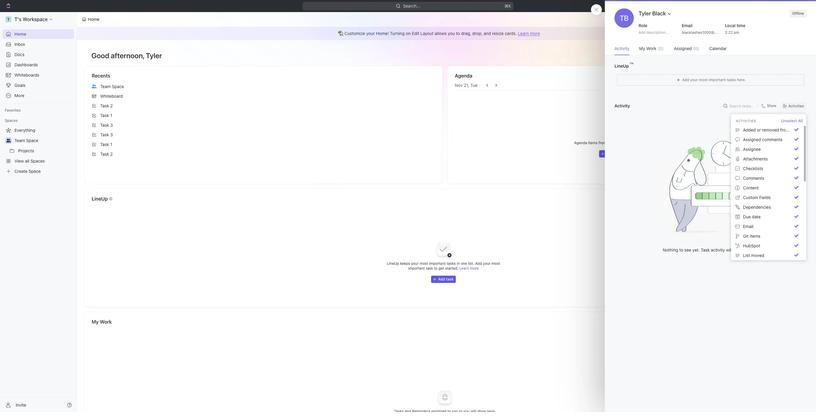 Task type: describe. For each thing, give the bounding box(es) containing it.
task 2
[[100, 103, 113, 108]]

home link
[[2, 29, 74, 39]]

whiteboards link
[[2, 70, 74, 80]]

show
[[768, 104, 777, 108]]

attachments button
[[734, 154, 802, 164]]

lineup keeps your most important tasks in one list. add your most important task to get started.
[[387, 262, 500, 271]]

git items button
[[734, 232, 802, 241]]

task 3 for 2nd task 3 link from the bottom
[[100, 123, 113, 128]]

0 vertical spatial my work
[[640, 46, 657, 51]]

assigned for assigned comments
[[744, 137, 762, 142]]

lineup for lineup keeps your most important tasks in one list. add your most important task to get started.
[[387, 262, 399, 266]]

upgrade
[[743, 3, 760, 8]]

🏡 customize your home! turning on edit layout allows you to drag, drop, and resize cards. learn more
[[338, 31, 540, 36]]

manage cards button
[[775, 14, 811, 24]]

1 horizontal spatial here.
[[749, 247, 759, 253]]

items for agenda
[[589, 141, 598, 145]]

time
[[737, 23, 746, 28]]

add inside 'add calendar integrations' button
[[607, 152, 614, 156]]

see
[[685, 247, 692, 253]]

goals
[[14, 83, 26, 88]]

task up task 1
[[100, 103, 109, 108]]

learn more
[[460, 266, 479, 271]]

date
[[753, 214, 761, 220]]

task 1 link
[[89, 111, 438, 120]]

🏡
[[338, 31, 344, 36]]

yet.
[[693, 247, 700, 253]]

email for email
[[744, 224, 754, 229]]

pm
[[734, 30, 740, 35]]

on
[[406, 31, 411, 36]]

1 task 3 link from the top
[[89, 120, 438, 130]]

team inside sidebar navigation
[[14, 138, 25, 143]]

local
[[726, 23, 736, 28]]

docs
[[14, 52, 24, 57]]

⌘k
[[505, 3, 512, 8]]

upgrade link
[[734, 2, 763, 10]]

one
[[461, 262, 468, 266]]

edit
[[412, 31, 420, 36]]

task up ‎task 1 on the top of page
[[100, 132, 109, 137]]

1 horizontal spatial important
[[430, 262, 446, 266]]

appear
[[734, 247, 748, 253]]

1 vertical spatial my
[[92, 319, 99, 325]]

dependencies
[[744, 205, 772, 210]]

1 activity from the top
[[615, 46, 630, 51]]

‎task 2
[[100, 152, 113, 157]]

drag,
[[461, 31, 472, 36]]

0 horizontal spatial more
[[470, 266, 479, 271]]

checklists button
[[734, 164, 802, 174]]

add calendar integrations button
[[600, 150, 655, 158]]

2:22
[[726, 30, 734, 35]]

agenda for agenda items from your calendars will show here.
[[575, 141, 588, 145]]

0 horizontal spatial team space link
[[14, 136, 73, 146]]

unselect all
[[782, 118, 804, 123]]

custom
[[744, 195, 759, 200]]

goals link
[[2, 81, 74, 90]]

2 for ‎task 2
[[110, 152, 113, 157]]

favorites button
[[2, 107, 23, 114]]

role add description...
[[639, 23, 669, 35]]

0 horizontal spatial here.
[[651, 141, 659, 145]]

added or removed from list
[[744, 127, 798, 133]]

3 for 2nd task 3 link from the bottom
[[110, 123, 113, 128]]

task right yet.
[[701, 247, 710, 253]]

task down task 1
[[100, 123, 109, 128]]

docs link
[[2, 50, 74, 59]]

‎task 2 link
[[89, 149, 438, 159]]

whiteboard link
[[89, 91, 438, 101]]

user group image
[[6, 139, 11, 143]]

learn more link for lineup keeps your most important tasks in one list. add your most important task to get started.
[[460, 266, 479, 271]]

manage
[[779, 17, 795, 22]]

tm
[[630, 62, 634, 65]]

from inside button
[[781, 127, 790, 133]]

0 vertical spatial my
[[640, 46, 646, 51]]

calendar
[[615, 152, 630, 156]]

allows
[[435, 31, 447, 36]]

task 1
[[100, 113, 112, 118]]

2 for task 2
[[110, 103, 113, 108]]

turning
[[390, 31, 405, 36]]

afternoon,
[[111, 51, 144, 60]]

1 horizontal spatial home
[[88, 17, 99, 22]]

2 task 3 link from the top
[[89, 130, 438, 140]]

sidebar navigation
[[0, 12, 77, 412]]

search...
[[403, 3, 421, 8]]

your right list.
[[483, 262, 491, 266]]

whiteboards
[[14, 72, 39, 78]]

calendar
[[710, 46, 727, 51]]

checklists
[[744, 166, 764, 171]]

1 vertical spatial from
[[599, 141, 607, 145]]

1 vertical spatial work
[[100, 319, 112, 325]]

task 3 for first task 3 link from the bottom
[[100, 132, 113, 137]]

list moved
[[744, 253, 765, 258]]

tasks
[[447, 262, 456, 266]]

add inside "role add description..."
[[639, 30, 646, 35]]

team space inside sidebar navigation
[[14, 138, 38, 143]]

activities inside dropdown button
[[789, 104, 805, 108]]

nothing to see yet. task activity will appear here.
[[663, 247, 759, 253]]

started.
[[446, 266, 459, 271]]

0 vertical spatial will
[[634, 141, 640, 145]]

content button
[[734, 183, 802, 193]]

fields
[[760, 195, 771, 200]]

moved
[[752, 253, 765, 258]]

manage cards
[[779, 17, 808, 22]]

‎task for ‎task 1
[[100, 142, 109, 147]]

agenda for agenda
[[455, 73, 473, 79]]

favorites
[[5, 108, 21, 113]]

‎task for ‎task 2
[[100, 152, 109, 157]]

0 vertical spatial team
[[100, 84, 111, 89]]

removed
[[763, 127, 780, 133]]

layout
[[421, 31, 434, 36]]

custom fields button
[[734, 193, 802, 203]]

task down task 2
[[100, 113, 109, 118]]

0 vertical spatial learn
[[518, 31, 529, 36]]

spaces
[[5, 118, 18, 123]]



Task type: vqa. For each thing, say whether or not it's contained in the screenshot.
Tell AI what to do next text box
no



Task type: locate. For each thing, give the bounding box(es) containing it.
content
[[744, 185, 759, 191]]

email
[[682, 23, 693, 28], [744, 224, 754, 229]]

from down "unselect"
[[781, 127, 790, 133]]

most up task
[[420, 262, 429, 266]]

0 horizontal spatial my
[[92, 319, 99, 325]]

1 horizontal spatial will
[[727, 247, 733, 253]]

email inside email blacklashes1000@gmail.com
[[682, 23, 693, 28]]

2 most from the left
[[492, 262, 500, 266]]

1 for task 1
[[110, 113, 112, 118]]

home inside home link
[[14, 31, 26, 37]]

description...
[[647, 30, 669, 35]]

list.
[[469, 262, 475, 266]]

0 horizontal spatial assigned
[[675, 46, 692, 51]]

0 horizontal spatial lineup
[[92, 196, 108, 202]]

1 horizontal spatial email
[[744, 224, 754, 229]]

assigned for assigned
[[675, 46, 692, 51]]

1 vertical spatial team space
[[14, 138, 38, 143]]

items
[[589, 141, 598, 145], [750, 234, 761, 239]]

list moved button
[[734, 251, 802, 261]]

1 vertical spatial email
[[744, 224, 754, 229]]

1 horizontal spatial to
[[456, 31, 460, 36]]

tyler
[[146, 51, 162, 60]]

comments button
[[734, 174, 802, 183]]

important down keeps
[[409, 266, 425, 271]]

due date button
[[734, 212, 802, 222]]

0 horizontal spatial items
[[589, 141, 598, 145]]

activities up unselect all
[[789, 104, 805, 108]]

important up the get
[[430, 262, 446, 266]]

assigned comments button
[[734, 135, 802, 145]]

1 vertical spatial learn
[[460, 266, 469, 271]]

space inside sidebar navigation
[[26, 138, 38, 143]]

to
[[456, 31, 460, 36], [680, 247, 684, 253], [434, 266, 438, 271]]

task
[[100, 103, 109, 108], [100, 113, 109, 118], [100, 123, 109, 128], [100, 132, 109, 137], [701, 247, 710, 253]]

0 vertical spatial add
[[639, 30, 646, 35]]

due
[[744, 214, 752, 220]]

items for git
[[750, 234, 761, 239]]

2 vertical spatial to
[[434, 266, 438, 271]]

0 horizontal spatial home
[[14, 31, 26, 37]]

recents
[[92, 73, 110, 79]]

hubspot button
[[734, 241, 802, 251]]

0 horizontal spatial space
[[26, 138, 38, 143]]

all
[[799, 118, 804, 123]]

1 for ‎task 1
[[110, 142, 112, 147]]

0 vertical spatial team space
[[100, 84, 124, 89]]

2 2 from the top
[[110, 152, 113, 157]]

dashboards link
[[2, 60, 74, 70]]

task 3 up ‎task 1 on the top of page
[[100, 132, 113, 137]]

activities button
[[782, 102, 807, 110]]

0 vertical spatial space
[[112, 84, 124, 89]]

1 vertical spatial lineup
[[92, 196, 108, 202]]

1 vertical spatial will
[[727, 247, 733, 253]]

comments
[[744, 176, 765, 181]]

1 horizontal spatial items
[[750, 234, 761, 239]]

team space
[[100, 84, 124, 89], [14, 138, 38, 143]]

2 vertical spatial add
[[476, 262, 482, 266]]

comments
[[763, 137, 783, 142]]

work
[[647, 46, 657, 51], [100, 319, 112, 325]]

1 horizontal spatial add
[[607, 152, 614, 156]]

team space up whiteboard
[[100, 84, 124, 89]]

1 vertical spatial ‎task
[[100, 152, 109, 157]]

your left home!
[[367, 31, 375, 36]]

team right user group image
[[100, 84, 111, 89]]

your right keeps
[[411, 262, 419, 266]]

1 horizontal spatial team space link
[[89, 82, 438, 91]]

list
[[791, 127, 798, 133], [744, 253, 751, 258]]

3 down task 1
[[110, 123, 113, 128]]

0 vertical spatial assigned
[[675, 46, 692, 51]]

1 vertical spatial assigned
[[744, 137, 762, 142]]

0 horizontal spatial important
[[409, 266, 425, 271]]

added or removed from list button
[[734, 125, 802, 135]]

0 horizontal spatial most
[[420, 262, 429, 266]]

learn right cards.
[[518, 31, 529, 36]]

assigned down blacklashes1000@gmail.com
[[675, 46, 692, 51]]

cards.
[[505, 31, 517, 36]]

activity
[[712, 247, 726, 253]]

role
[[639, 23, 648, 28]]

0 vertical spatial activity
[[615, 46, 630, 51]]

list inside "list moved" button
[[744, 253, 751, 258]]

blacklashes1000@gmail.com
[[682, 30, 733, 35]]

email for email blacklashes1000@gmail.com
[[682, 23, 693, 28]]

resize
[[493, 31, 504, 36]]

more right cards.
[[531, 31, 540, 36]]

1 vertical spatial to
[[680, 247, 684, 253]]

1 most from the left
[[420, 262, 429, 266]]

0 horizontal spatial activities
[[737, 119, 757, 123]]

from left calendars
[[599, 141, 607, 145]]

to left see
[[680, 247, 684, 253]]

1 vertical spatial here.
[[749, 247, 759, 253]]

add right list.
[[476, 262, 482, 266]]

‎task up "‎task 2"
[[100, 142, 109, 147]]

1 vertical spatial list
[[744, 253, 751, 258]]

1 horizontal spatial team
[[100, 84, 111, 89]]

keeps
[[400, 262, 410, 266]]

1 vertical spatial 1
[[110, 142, 112, 147]]

show
[[641, 141, 650, 145]]

1 horizontal spatial learn
[[518, 31, 529, 36]]

2 down ‎task 1 on the top of page
[[110, 152, 113, 157]]

1 vertical spatial agenda
[[575, 141, 588, 145]]

add calendar integrations
[[607, 152, 652, 156]]

activity
[[615, 46, 630, 51], [615, 103, 631, 108]]

lineup
[[615, 63, 629, 69], [92, 196, 108, 202], [387, 262, 399, 266]]

items inside git items button
[[750, 234, 761, 239]]

lineup for lineup tm
[[615, 63, 629, 69]]

here. up list moved at right bottom
[[749, 247, 759, 253]]

task 3 down task 1
[[100, 123, 113, 128]]

1 horizontal spatial lineup
[[387, 262, 399, 266]]

1 vertical spatial team
[[14, 138, 25, 143]]

here. right show
[[651, 141, 659, 145]]

0 vertical spatial learn more link
[[518, 31, 540, 36]]

learn more link for 🏡 customize your home! turning on edit layout allows you to drag, drop, and resize cards.
[[518, 31, 540, 36]]

1 down task 2
[[110, 113, 112, 118]]

‎task 1
[[100, 142, 112, 147]]

assigned comments
[[744, 137, 783, 142]]

0 horizontal spatial to
[[434, 266, 438, 271]]

1 horizontal spatial most
[[492, 262, 500, 266]]

0 vertical spatial 2
[[110, 103, 113, 108]]

0 horizontal spatial my work
[[92, 319, 112, 325]]

0 vertical spatial to
[[456, 31, 460, 36]]

email up blacklashes1000@gmail.com
[[682, 23, 693, 28]]

1 vertical spatial learn more link
[[460, 266, 479, 271]]

0 vertical spatial work
[[647, 46, 657, 51]]

drop,
[[473, 31, 483, 36]]

1 vertical spatial space
[[26, 138, 38, 143]]

1 vertical spatial my work
[[92, 319, 112, 325]]

dashboards
[[14, 62, 38, 67]]

2 horizontal spatial lineup
[[615, 63, 629, 69]]

Search tasks.. text field
[[730, 101, 755, 111]]

1 2 from the top
[[110, 103, 113, 108]]

0 horizontal spatial work
[[100, 319, 112, 325]]

lineup inside lineup tm
[[615, 63, 629, 69]]

0 vertical spatial 3
[[110, 123, 113, 128]]

1 vertical spatial 3
[[110, 132, 113, 137]]

learn more link right cards.
[[518, 31, 540, 36]]

0 vertical spatial lineup
[[615, 63, 629, 69]]

2 ‎task from the top
[[100, 152, 109, 157]]

2 down whiteboard
[[110, 103, 113, 108]]

list down appear
[[744, 253, 751, 258]]

integrations
[[631, 152, 652, 156]]

learn more link
[[518, 31, 540, 36], [460, 266, 479, 271]]

lineup inside lineup keeps your most important tasks in one list. add your most important task to get started.
[[387, 262, 399, 266]]

2 activity from the top
[[615, 103, 631, 108]]

2 task 3 from the top
[[100, 132, 113, 137]]

1 vertical spatial team space link
[[14, 136, 73, 146]]

list down unselect all
[[791, 127, 798, 133]]

you
[[448, 31, 455, 36]]

your left calendars
[[608, 141, 616, 145]]

to right you
[[456, 31, 460, 36]]

will left show
[[634, 141, 640, 145]]

1 vertical spatial home
[[14, 31, 26, 37]]

1 horizontal spatial from
[[781, 127, 790, 133]]

email down due
[[744, 224, 754, 229]]

offline
[[793, 11, 805, 16]]

list inside added or removed from list button
[[791, 127, 798, 133]]

assigned inside button
[[744, 137, 762, 142]]

today
[[780, 83, 791, 88]]

git
[[744, 234, 749, 239]]

most right list.
[[492, 262, 500, 266]]

0 horizontal spatial team space
[[14, 138, 38, 143]]

0 horizontal spatial agenda
[[455, 73, 473, 79]]

task 3 link up ‎task 1 link
[[89, 120, 438, 130]]

assignee
[[744, 147, 762, 152]]

2 1 from the top
[[110, 142, 112, 147]]

calendars
[[617, 141, 633, 145]]

0 vertical spatial activities
[[789, 104, 805, 108]]

email button
[[734, 222, 802, 232]]

task 3 link up ‎task 2 link
[[89, 130, 438, 140]]

1 vertical spatial more
[[470, 266, 479, 271]]

email inside 'email' button
[[744, 224, 754, 229]]

2 horizontal spatial to
[[680, 247, 684, 253]]

1 task 3 from the top
[[100, 123, 113, 128]]

will
[[634, 141, 640, 145], [727, 247, 733, 253]]

and
[[484, 31, 491, 36]]

0 horizontal spatial learn more link
[[460, 266, 479, 271]]

important
[[430, 262, 446, 266], [409, 266, 425, 271]]

0 horizontal spatial learn
[[460, 266, 469, 271]]

1
[[110, 113, 112, 118], [110, 142, 112, 147]]

1 horizontal spatial more
[[531, 31, 540, 36]]

in
[[457, 262, 460, 266]]

add description... button
[[637, 29, 677, 36]]

will left appear
[[727, 247, 733, 253]]

‎task inside ‎task 1 link
[[100, 142, 109, 147]]

add inside lineup keeps your most important tasks in one list. add your most important task to get started.
[[476, 262, 482, 266]]

0 vertical spatial items
[[589, 141, 598, 145]]

task 3
[[100, 123, 113, 128], [100, 132, 113, 137]]

0 horizontal spatial from
[[599, 141, 607, 145]]

1 horizontal spatial list
[[791, 127, 798, 133]]

inbox
[[14, 42, 25, 47]]

1 horizontal spatial space
[[112, 84, 124, 89]]

hubspot
[[744, 243, 761, 249]]

0 horizontal spatial team
[[14, 138, 25, 143]]

more
[[531, 31, 540, 36], [470, 266, 479, 271]]

0 vertical spatial team space link
[[89, 82, 438, 91]]

0 vertical spatial agenda
[[455, 73, 473, 79]]

2
[[110, 103, 113, 108], [110, 152, 113, 157]]

nothing
[[663, 247, 679, 253]]

custom fields
[[744, 195, 771, 200]]

new button
[[765, 1, 786, 11]]

3 up ‎task 1 on the top of page
[[110, 132, 113, 137]]

to inside lineup keeps your most important tasks in one list. add your most important task to get started.
[[434, 266, 438, 271]]

activities up added on the right
[[737, 119, 757, 123]]

more down list.
[[470, 266, 479, 271]]

‎task down ‎task 1 on the top of page
[[100, 152, 109, 157]]

good
[[91, 51, 109, 60]]

learn down one
[[460, 266, 469, 271]]

2 3 from the top
[[110, 132, 113, 137]]

‎task inside ‎task 2 link
[[100, 152, 109, 157]]

get
[[439, 266, 445, 271]]

task 3 link
[[89, 120, 438, 130], [89, 130, 438, 140]]

0 vertical spatial more
[[531, 31, 540, 36]]

agenda
[[455, 73, 473, 79], [575, 141, 588, 145]]

add left calendar
[[607, 152, 614, 156]]

team space right user group icon
[[14, 138, 38, 143]]

1 1 from the top
[[110, 113, 112, 118]]

0 vertical spatial important
[[430, 262, 446, 266]]

0 horizontal spatial add
[[476, 262, 482, 266]]

0 vertical spatial 1
[[110, 113, 112, 118]]

1 horizontal spatial my
[[640, 46, 646, 51]]

0 vertical spatial email
[[682, 23, 693, 28]]

1 ‎task from the top
[[100, 142, 109, 147]]

1 horizontal spatial my work
[[640, 46, 657, 51]]

1 horizontal spatial work
[[647, 46, 657, 51]]

3
[[110, 123, 113, 128], [110, 132, 113, 137]]

1 vertical spatial activity
[[615, 103, 631, 108]]

0 vertical spatial from
[[781, 127, 790, 133]]

1 vertical spatial 2
[[110, 152, 113, 157]]

1 up "‎task 2"
[[110, 142, 112, 147]]

1 vertical spatial task 3
[[100, 132, 113, 137]]

new
[[774, 3, 783, 8]]

2 vertical spatial lineup
[[387, 262, 399, 266]]

user group image
[[92, 84, 97, 88]]

lineup for lineup
[[92, 196, 108, 202]]

1 horizontal spatial agenda
[[575, 141, 588, 145]]

add down role
[[639, 30, 646, 35]]

unselect
[[782, 118, 798, 123]]

good afternoon, tyler
[[91, 51, 162, 60]]

space right user group icon
[[26, 138, 38, 143]]

3 for first task 3 link from the bottom
[[110, 132, 113, 137]]

lineup tm
[[615, 62, 634, 69]]

today button
[[778, 82, 793, 89]]

learn more link down list.
[[460, 266, 479, 271]]

team right user group icon
[[14, 138, 25, 143]]

1 horizontal spatial team space
[[100, 84, 124, 89]]

space up whiteboard
[[112, 84, 124, 89]]

home!
[[376, 31, 389, 36]]

1 3 from the top
[[110, 123, 113, 128]]

git items
[[744, 234, 761, 239]]

to left the get
[[434, 266, 438, 271]]

1 vertical spatial important
[[409, 266, 425, 271]]

attachments
[[744, 156, 769, 162]]

assigned up assignee
[[744, 137, 762, 142]]

0 vertical spatial ‎task
[[100, 142, 109, 147]]

added
[[744, 127, 756, 133]]

0 vertical spatial task 3
[[100, 123, 113, 128]]



